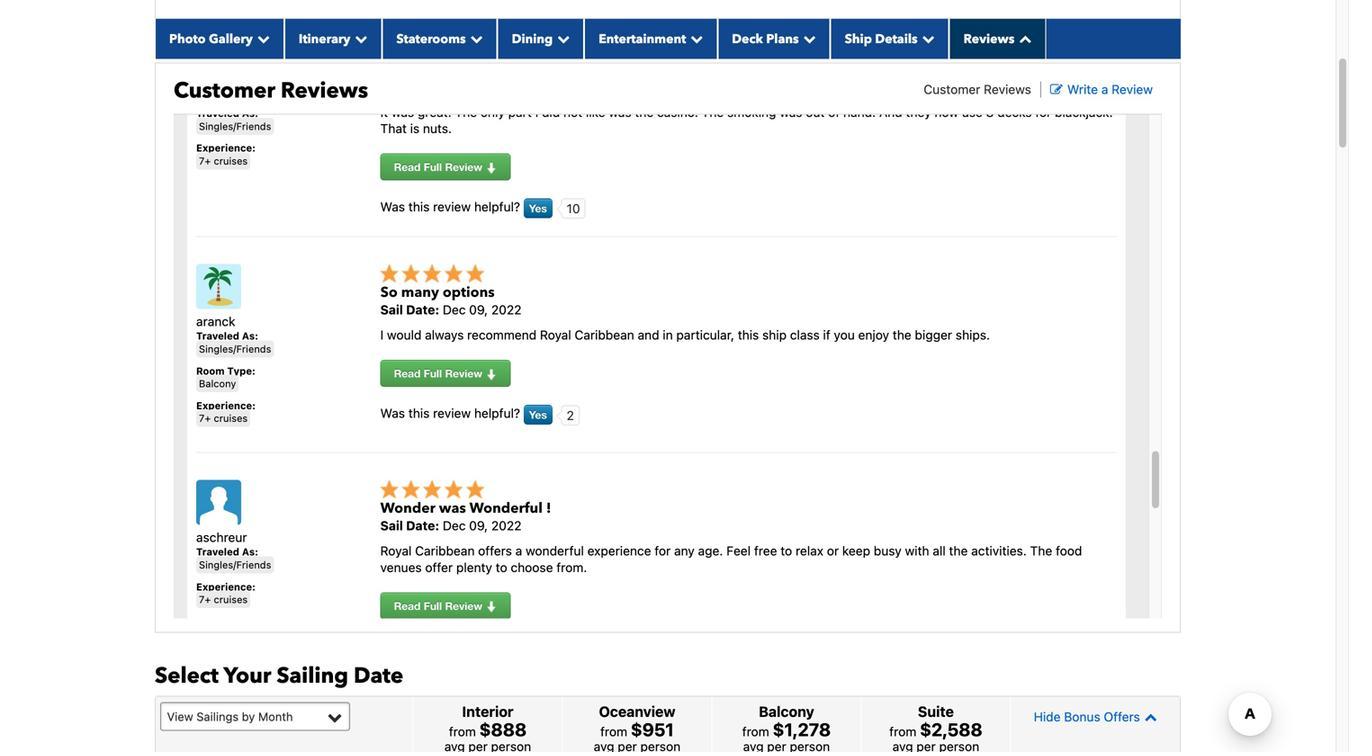 Task type: describe. For each thing, give the bounding box(es) containing it.
1 read full review from the top
[[394, 161, 486, 173]]

with
[[906, 544, 930, 559]]

balcony inside room type: balcony
[[199, 378, 236, 390]]

ship
[[763, 328, 787, 343]]

that
[[381, 121, 407, 136]]

read full review button for was
[[381, 593, 511, 620]]

royal caribbean offers a wonderful experience for any age.   feel free to relax or keep busy with all the activities.   the food venues offer plenty to choose from.
[[381, 544, 1083, 575]]

free
[[755, 544, 778, 559]]

type:
[[227, 365, 256, 377]]

0 horizontal spatial customer reviews
[[174, 76, 368, 106]]

it was great.  the only part i did not like was the casino.    the smoking was out of hand.   and they now use 8 decks for blackjack. that is nuts.
[[381, 105, 1114, 136]]

singles/friends for mikeyb2
[[199, 120, 271, 132]]

review for read full review button corresponding to was
[[445, 600, 483, 613]]

8
[[987, 105, 995, 120]]

from $888
[[449, 719, 527, 741]]

did
[[542, 105, 560, 120]]

nuts.
[[423, 121, 452, 136]]

i inside it was great.  the only part i did not like was the casino.    the smoking was out of hand.   and they now use 8 decks for blackjack. that is nuts.
[[536, 105, 539, 120]]

bigger
[[915, 328, 953, 343]]

review for 3rd read full review button from the bottom
[[445, 161, 483, 173]]

so
[[381, 283, 398, 303]]

aranck
[[196, 314, 235, 329]]

bonus
[[1065, 710, 1101, 725]]

venues
[[381, 560, 422, 575]]

1 read from the top
[[394, 161, 421, 173]]

chevron down image for photo gallery
[[253, 32, 270, 45]]

1 vertical spatial the
[[893, 328, 912, 343]]

09, inside wonder was wonderful ! sail date: dec 09, 2022
[[469, 519, 488, 534]]

1 read full review button from the top
[[381, 154, 511, 181]]

chevron down image for ship details
[[918, 32, 935, 45]]

customer reviews link
[[924, 82, 1032, 97]]

0 vertical spatial caribbean
[[575, 328, 635, 343]]

yes button for 10
[[524, 199, 553, 218]]

aschreur traveled as: singles/friends
[[196, 530, 271, 571]]

class
[[791, 328, 820, 343]]

cruises for mikeyb2
[[214, 155, 248, 167]]

from.
[[557, 560, 587, 575]]

$888
[[480, 719, 527, 741]]

i would always recommend royal caribbean and in particular, this ship class if you enjoy the bigger ships.
[[381, 328, 991, 343]]

relax
[[796, 544, 824, 559]]

and
[[880, 105, 903, 120]]

any
[[675, 544, 695, 559]]

singles/friends for aranck
[[199, 344, 271, 355]]

staterooms button
[[382, 19, 498, 59]]

a inside the royal caribbean offers a wonderful experience for any age.   feel free to relax or keep busy with all the activities.   the food venues offer plenty to choose from.
[[516, 544, 523, 559]]

hide bonus offers
[[1034, 710, 1141, 725]]

recommend
[[467, 328, 537, 343]]

the inside the royal caribbean offers a wonderful experience for any age.   feel free to relax or keep busy with all the activities.   the food venues offer plenty to choose from.
[[950, 544, 968, 559]]

0 vertical spatial a
[[1102, 82, 1109, 97]]

suite
[[918, 704, 955, 721]]

view sailings by month
[[167, 710, 293, 724]]

room type: balcony
[[196, 365, 256, 390]]

chevron up image
[[1141, 711, 1158, 724]]

ships.
[[956, 328, 991, 343]]

from $1,278
[[743, 719, 831, 741]]

for inside it was great.  the only part i did not like was the casino.    the smoking was out of hand.   and they now use 8 decks for blackjack. that is nuts.
[[1036, 105, 1052, 120]]

sailings
[[197, 710, 239, 724]]

enjoy
[[859, 328, 890, 343]]

deck plans
[[732, 30, 799, 48]]

dining
[[512, 30, 553, 48]]

was right 'it'
[[392, 105, 414, 120]]

details
[[876, 30, 918, 48]]

wonderful
[[470, 499, 543, 519]]

gallery
[[209, 30, 253, 48]]

ship details
[[845, 30, 918, 48]]

edit image
[[1051, 83, 1063, 96]]

read full review button for many
[[381, 360, 511, 387]]

hide bonus offers link
[[1016, 702, 1176, 733]]

2 experience: 7+ cruises from the top
[[196, 400, 256, 425]]

main content containing customer reviews
[[146, 0, 1191, 753]]

aranck image
[[196, 264, 241, 309]]

date: inside so many options sail date: dec 09, 2022
[[406, 303, 440, 317]]

write a review
[[1068, 82, 1154, 97]]

was this review helpful? yes for 10
[[381, 200, 547, 215]]

this for 2
[[409, 406, 430, 421]]

plenty
[[456, 560, 493, 575]]

1 vertical spatial balcony
[[759, 704, 815, 721]]

so many options sail date: dec 09, 2022
[[381, 283, 522, 317]]

aranck traveled as: singles/friends
[[196, 314, 271, 355]]

room
[[196, 365, 225, 377]]

0 horizontal spatial customer
[[174, 76, 275, 106]]

offers
[[478, 544, 512, 559]]

was left out
[[780, 105, 803, 120]]

choose
[[511, 560, 553, 575]]

experience: 7+ cruises for aschreur
[[196, 582, 256, 606]]

reviews down 'itinerary'
[[281, 76, 368, 106]]

select
[[155, 662, 219, 691]]

$2,588
[[920, 719, 983, 741]]

staterooms
[[397, 30, 466, 48]]

experience: 7+ cruises for mikeyb2
[[196, 142, 256, 167]]

food
[[1056, 544, 1083, 559]]

mikeyb2
[[196, 91, 245, 106]]

smoking
[[728, 105, 777, 120]]

it
[[381, 105, 388, 120]]

and
[[638, 328, 660, 343]]

!
[[546, 499, 552, 519]]

0 vertical spatial to
[[781, 544, 793, 559]]

review for 10
[[433, 200, 471, 215]]

chevron down image for entertainment
[[686, 32, 704, 45]]

sail inside wonder was wonderful ! sail date: dec 09, 2022
[[381, 519, 403, 534]]

date
[[354, 662, 404, 691]]

part
[[508, 105, 532, 120]]

caribbean inside the royal caribbean offers a wonderful experience for any age.   feel free to relax or keep busy with all the activities.   the food venues offer plenty to choose from.
[[415, 544, 475, 559]]

was inside wonder was wonderful ! sail date: dec 09, 2022
[[439, 499, 466, 519]]

full for was
[[424, 600, 442, 613]]

traveled for mikeyb2
[[196, 108, 240, 119]]

deck
[[732, 30, 764, 48]]

reviews inside reviews 'dropdown button'
[[964, 30, 1015, 48]]

1 horizontal spatial customer reviews
[[924, 82, 1032, 97]]

ship details button
[[831, 19, 950, 59]]

from for $951
[[601, 725, 628, 740]]

read full review for was
[[394, 600, 486, 613]]

experience
[[588, 544, 652, 559]]

as: for aranck
[[242, 331, 258, 342]]

write
[[1068, 82, 1099, 97]]

7+ for mikeyb2
[[199, 155, 211, 167]]

age.
[[698, 544, 723, 559]]

hide
[[1034, 710, 1061, 725]]

if
[[824, 328, 831, 343]]

photo gallery
[[169, 30, 253, 48]]

dec inside wonder was wonderful ! sail date: dec 09, 2022
[[443, 519, 466, 534]]

yes for 2
[[529, 409, 547, 422]]

you
[[834, 328, 855, 343]]

from for $1,278
[[743, 725, 770, 740]]

many
[[401, 283, 439, 303]]

sailing
[[277, 662, 349, 691]]

2 cruises from the top
[[214, 413, 248, 425]]



Task type: vqa. For each thing, say whether or not it's contained in the screenshot.
Night within 3 Night Bahamas Carnival Conquest
no



Task type: locate. For each thing, give the bounding box(es) containing it.
2022
[[492, 303, 522, 317], [492, 519, 522, 534]]

view sailings by month link
[[160, 703, 350, 732]]

1 vertical spatial to
[[496, 560, 508, 575]]

1 vertical spatial sail
[[381, 519, 403, 534]]

4 chevron down image from the left
[[918, 32, 935, 45]]

1 vertical spatial experience: 7+ cruises
[[196, 400, 256, 425]]

2 read full review button from the top
[[381, 360, 511, 387]]

always
[[425, 328, 464, 343]]

by
[[242, 710, 255, 724]]

itinerary button
[[284, 19, 382, 59]]

2 vertical spatial full
[[424, 600, 442, 613]]

1 vertical spatial yes button
[[524, 405, 553, 425]]

not
[[564, 105, 583, 120]]

experience: 7+ cruises down mikeyb2 traveled as: singles/friends
[[196, 142, 256, 167]]

chevron down image inside photo gallery dropdown button
[[253, 32, 270, 45]]

1 vertical spatial was
[[381, 406, 405, 421]]

as: for aschreur
[[242, 547, 258, 559]]

review for read full review button associated with many
[[445, 368, 483, 380]]

review down 'nuts.'
[[445, 161, 483, 173]]

singles/friends for aschreur
[[199, 560, 271, 571]]

read full review button down 'nuts.'
[[381, 154, 511, 181]]

1 review from the top
[[433, 200, 471, 215]]

was right wonder
[[439, 499, 466, 519]]

the left food
[[1031, 544, 1053, 559]]

customer reviews up use
[[924, 82, 1032, 97]]

2 full from the top
[[424, 368, 442, 380]]

chevron up image
[[1015, 32, 1032, 45]]

wonderful
[[526, 544, 584, 559]]

from inside from $951
[[601, 725, 628, 740]]

write a review link
[[1051, 82, 1154, 97]]

experience: down aschreur traveled as: singles/friends
[[196, 582, 256, 593]]

chevron down image left dining
[[466, 32, 483, 45]]

1 horizontal spatial royal
[[540, 328, 572, 343]]

feel
[[727, 544, 751, 559]]

1 horizontal spatial for
[[1036, 105, 1052, 120]]

activities.
[[972, 544, 1027, 559]]

2 was this review helpful? yes from the top
[[381, 406, 547, 422]]

yes left "2"
[[529, 409, 547, 422]]

0 vertical spatial as:
[[242, 108, 258, 119]]

0 horizontal spatial a
[[516, 544, 523, 559]]

0 horizontal spatial the
[[635, 105, 654, 120]]

cruises down room type: balcony
[[214, 413, 248, 425]]

1 vertical spatial traveled
[[196, 331, 240, 342]]

1 sail from the top
[[381, 303, 403, 317]]

0 horizontal spatial to
[[496, 560, 508, 575]]

1 traveled from the top
[[196, 108, 240, 119]]

read full review button
[[381, 154, 511, 181], [381, 360, 511, 387], [381, 593, 511, 620]]

they
[[906, 105, 932, 120]]

wonder was wonderful ! sail date: dec 09, 2022
[[381, 499, 552, 534]]

0 vertical spatial sail
[[381, 303, 403, 317]]

caribbean left and
[[575, 328, 635, 343]]

0 vertical spatial date:
[[406, 303, 440, 317]]

3 7+ from the top
[[199, 594, 211, 606]]

2 review from the top
[[433, 406, 471, 421]]

chevron down image inside the ship details dropdown button
[[918, 32, 935, 45]]

2 chevron down image from the left
[[466, 32, 483, 45]]

only
[[481, 105, 505, 120]]

read down the is
[[394, 161, 421, 173]]

this down would
[[409, 406, 430, 421]]

2 vertical spatial 7+
[[199, 594, 211, 606]]

read full review down "always" in the top left of the page
[[394, 368, 486, 380]]

2 vertical spatial read full review button
[[381, 593, 511, 620]]

0 horizontal spatial caribbean
[[415, 544, 475, 559]]

2 vertical spatial traveled
[[196, 547, 240, 559]]

singles/friends inside aschreur traveled as: singles/friends
[[199, 560, 271, 571]]

decks
[[998, 105, 1032, 120]]

1 vertical spatial helpful?
[[474, 406, 520, 421]]

traveled for aranck
[[196, 331, 240, 342]]

traveled for aschreur
[[196, 547, 240, 559]]

caribbean up offer
[[415, 544, 475, 559]]

2
[[567, 408, 574, 423]]

i left would
[[381, 328, 384, 343]]

from down "oceanview"
[[601, 725, 628, 740]]

1 dec from the top
[[443, 303, 466, 317]]

1 vertical spatial singles/friends
[[199, 344, 271, 355]]

was down that
[[381, 200, 405, 215]]

1 horizontal spatial to
[[781, 544, 793, 559]]

4 from from the left
[[890, 725, 917, 740]]

3 read from the top
[[394, 600, 421, 613]]

was this review helpful? yes down 'nuts.'
[[381, 200, 547, 215]]

3 singles/friends from the top
[[199, 560, 271, 571]]

2 yes button from the top
[[524, 405, 553, 425]]

to
[[781, 544, 793, 559], [496, 560, 508, 575]]

the left the casino.
[[635, 105, 654, 120]]

1 vertical spatial was this review helpful? yes
[[381, 406, 547, 422]]

from inside from $2,588
[[890, 725, 917, 740]]

3 read full review button from the top
[[381, 593, 511, 620]]

3 as: from the top
[[242, 547, 258, 559]]

the inside the royal caribbean offers a wonderful experience for any age.   feel free to relax or keep busy with all the activities.   the food venues offer plenty to choose from.
[[1031, 544, 1053, 559]]

7+ for aschreur
[[199, 594, 211, 606]]

1 vertical spatial full
[[424, 368, 442, 380]]

chevron down image right ship
[[918, 32, 935, 45]]

chevron down image inside entertainment dropdown button
[[686, 32, 704, 45]]

royal right recommend
[[540, 328, 572, 343]]

a
[[1102, 82, 1109, 97], [516, 544, 523, 559]]

for down edit image at the top right of the page
[[1036, 105, 1052, 120]]

as: down aschreur
[[242, 547, 258, 559]]

from for $888
[[449, 725, 476, 740]]

yes button left 10
[[524, 199, 553, 218]]

1 was this review helpful? yes from the top
[[381, 200, 547, 215]]

full for many
[[424, 368, 442, 380]]

interior
[[462, 704, 514, 721]]

2 vertical spatial read
[[394, 600, 421, 613]]

date:
[[406, 303, 440, 317], [406, 519, 440, 534]]

0 vertical spatial experience: 7+ cruises
[[196, 142, 256, 167]]

was this review helpful? yes for 2
[[381, 406, 547, 422]]

full down "always" in the top left of the page
[[424, 368, 442, 380]]

2 read full review from the top
[[394, 368, 486, 380]]

chevron down image for itinerary
[[351, 32, 368, 45]]

2022 inside so many options sail date: dec 09, 2022
[[492, 303, 522, 317]]

review down plenty
[[445, 600, 483, 613]]

0 vertical spatial cruises
[[214, 155, 248, 167]]

was
[[392, 105, 414, 120], [609, 105, 632, 120], [780, 105, 803, 120], [439, 499, 466, 519]]

chevron down image
[[351, 32, 368, 45], [466, 32, 483, 45], [686, 32, 704, 45], [918, 32, 935, 45]]

2 as: from the top
[[242, 331, 258, 342]]

wonder
[[381, 499, 436, 519]]

sail inside so many options sail date: dec 09, 2022
[[381, 303, 403, 317]]

singles/friends inside 'aranck traveled as: singles/friends'
[[199, 344, 271, 355]]

2 read from the top
[[394, 368, 421, 380]]

sail
[[381, 303, 403, 317], [381, 519, 403, 534]]

1 horizontal spatial chevron down image
[[553, 32, 570, 45]]

traveled down aschreur
[[196, 547, 240, 559]]

1 vertical spatial for
[[655, 544, 671, 559]]

chevron down image left 'itinerary'
[[253, 32, 270, 45]]

yes left 10
[[529, 202, 547, 215]]

customer up now
[[924, 82, 981, 97]]

was
[[381, 200, 405, 215], [381, 406, 405, 421]]

09, up recommend
[[469, 303, 488, 317]]

as: inside mikeyb2 traveled as: singles/friends
[[242, 108, 258, 119]]

1 horizontal spatial a
[[1102, 82, 1109, 97]]

1 vertical spatial experience:
[[196, 400, 256, 412]]

chevron down image up did
[[553, 32, 570, 45]]

2 7+ from the top
[[199, 413, 211, 425]]

date: inside wonder was wonderful ! sail date: dec 09, 2022
[[406, 519, 440, 534]]

0 vertical spatial 7+
[[199, 155, 211, 167]]

1 vertical spatial cruises
[[214, 413, 248, 425]]

2 vertical spatial cruises
[[214, 594, 248, 606]]

0 horizontal spatial royal
[[381, 544, 412, 559]]

3 traveled from the top
[[196, 547, 240, 559]]

reviews up customer reviews 'link'
[[964, 30, 1015, 48]]

1 experience: from the top
[[196, 142, 256, 154]]

blackjack.
[[1055, 105, 1114, 120]]

from down interior on the left bottom of the page
[[449, 725, 476, 740]]

for inside the royal caribbean offers a wonderful experience for any age.   feel free to relax or keep busy with all the activities.   the food venues offer plenty to choose from.
[[655, 544, 671, 559]]

2 vertical spatial experience: 7+ cruises
[[196, 582, 256, 606]]

traveled inside mikeyb2 traveled as: singles/friends
[[196, 108, 240, 119]]

0 horizontal spatial the
[[455, 105, 477, 120]]

chevron down image for dining
[[553, 32, 570, 45]]

cruises down mikeyb2 traveled as: singles/friends
[[214, 155, 248, 167]]

3 read full review from the top
[[394, 600, 486, 613]]

as: down 'mikeyb2'
[[242, 108, 258, 119]]

cruises for aschreur
[[214, 594, 248, 606]]

this down the is
[[409, 200, 430, 215]]

read down would
[[394, 368, 421, 380]]

particular,
[[677, 328, 735, 343]]

singles/friends
[[199, 120, 271, 132], [199, 344, 271, 355], [199, 560, 271, 571]]

experience: down room type: balcony
[[196, 400, 256, 412]]

from left $2,588
[[890, 725, 917, 740]]

in
[[663, 328, 673, 343]]

was for 2
[[381, 406, 405, 421]]

0 horizontal spatial i
[[381, 328, 384, 343]]

0 horizontal spatial balcony
[[199, 378, 236, 390]]

2 yes from the top
[[529, 409, 547, 422]]

1 singles/friends from the top
[[199, 120, 271, 132]]

7+ down mikeyb2 traveled as: singles/friends
[[199, 155, 211, 167]]

now
[[935, 105, 959, 120]]

0 vertical spatial yes
[[529, 202, 547, 215]]

busy
[[874, 544, 902, 559]]

dec up "always" in the top left of the page
[[443, 303, 466, 317]]

the right enjoy
[[893, 328, 912, 343]]

the right 'all'
[[950, 544, 968, 559]]

2022 up recommend
[[492, 303, 522, 317]]

2 vertical spatial the
[[950, 544, 968, 559]]

0 vertical spatial experience:
[[196, 142, 256, 154]]

or
[[827, 544, 839, 559]]

photo
[[169, 30, 206, 48]]

1 vertical spatial 7+
[[199, 413, 211, 425]]

0 vertical spatial yes button
[[524, 199, 553, 218]]

reviews up decks
[[984, 82, 1032, 97]]

3 chevron down image from the left
[[686, 32, 704, 45]]

1 vertical spatial yes
[[529, 409, 547, 422]]

1 horizontal spatial balcony
[[759, 704, 815, 721]]

helpful?
[[474, 200, 520, 215], [474, 406, 520, 421]]

1 yes from the top
[[529, 202, 547, 215]]

2 vertical spatial singles/friends
[[199, 560, 271, 571]]

singles/friends down aschreur
[[199, 560, 271, 571]]

i left did
[[536, 105, 539, 120]]

dec inside so many options sail date: dec 09, 2022
[[443, 303, 466, 317]]

2 horizontal spatial chevron down image
[[799, 32, 816, 45]]

2 sail from the top
[[381, 519, 403, 534]]

read down venues
[[394, 600, 421, 613]]

2 vertical spatial as:
[[242, 547, 258, 559]]

of
[[829, 105, 840, 120]]

09, up offers
[[469, 519, 488, 534]]

0 vertical spatial balcony
[[199, 378, 236, 390]]

2 from from the left
[[601, 725, 628, 740]]

0 vertical spatial i
[[536, 105, 539, 120]]

3 experience: 7+ cruises from the top
[[196, 582, 256, 606]]

1 vertical spatial a
[[516, 544, 523, 559]]

chevron down image left staterooms
[[351, 32, 368, 45]]

0 vertical spatial was
[[381, 200, 405, 215]]

review down "always" in the top left of the page
[[433, 406, 471, 421]]

royal inside the royal caribbean offers a wonderful experience for any age.   feel free to relax or keep busy with all the activities.   the food venues offer plenty to choose from.
[[381, 544, 412, 559]]

0 vertical spatial full
[[424, 161, 442, 173]]

the left only
[[455, 105, 477, 120]]

2 experience: from the top
[[196, 400, 256, 412]]

read full review for many
[[394, 368, 486, 380]]

hand.
[[844, 105, 876, 120]]

read full review button down "always" in the top left of the page
[[381, 360, 511, 387]]

chevron down image inside deck plans dropdown button
[[799, 32, 816, 45]]

reviews button
[[950, 19, 1047, 59]]

to down offers
[[496, 560, 508, 575]]

3 experience: from the top
[[196, 582, 256, 593]]

from left $1,278
[[743, 725, 770, 740]]

all
[[933, 544, 946, 559]]

was this review helpful? yes down "always" in the top left of the page
[[381, 406, 547, 422]]

0 vertical spatial singles/friends
[[199, 120, 271, 132]]

2 horizontal spatial the
[[950, 544, 968, 559]]

experience: 7+ cruises down aschreur traveled as: singles/friends
[[196, 582, 256, 606]]

this for 10
[[409, 200, 430, 215]]

chevron down image left ship
[[799, 32, 816, 45]]

helpful? for 10
[[474, 200, 520, 215]]

from inside from $1,278
[[743, 725, 770, 740]]

1 yes button from the top
[[524, 199, 553, 218]]

review
[[1112, 82, 1154, 97], [445, 161, 483, 173], [445, 368, 483, 380], [445, 600, 483, 613]]

chevron down image inside dining "dropdown button"
[[553, 32, 570, 45]]

offers
[[1104, 710, 1141, 725]]

1 helpful? from the top
[[474, 200, 520, 215]]

was down would
[[381, 406, 405, 421]]

as: up type:
[[242, 331, 258, 342]]

0 vertical spatial review
[[433, 200, 471, 215]]

was right like
[[609, 105, 632, 120]]

2022 inside wonder was wonderful ! sail date: dec 09, 2022
[[492, 519, 522, 534]]

chevron down image inside itinerary dropdown button
[[351, 32, 368, 45]]

sail up would
[[381, 303, 403, 317]]

read full review button down offer
[[381, 593, 511, 620]]

read full review down offer
[[394, 600, 486, 613]]

options
[[443, 283, 495, 303]]

experience: 7+ cruises down room type: balcony
[[196, 400, 256, 425]]

3 cruises from the top
[[214, 594, 248, 606]]

traveled inside 'aranck traveled as: singles/friends'
[[196, 331, 240, 342]]

2 horizontal spatial the
[[1031, 544, 1053, 559]]

use
[[962, 105, 983, 120]]

casino.
[[657, 105, 699, 120]]

1 vertical spatial i
[[381, 328, 384, 343]]

3 from from the left
[[743, 725, 770, 740]]

1 horizontal spatial the
[[893, 328, 912, 343]]

from
[[449, 725, 476, 740], [601, 725, 628, 740], [743, 725, 770, 740], [890, 725, 917, 740]]

1 vertical spatial as:
[[242, 331, 258, 342]]

$1,278
[[773, 719, 831, 741]]

2 vertical spatial experience:
[[196, 582, 256, 593]]

royal up venues
[[381, 544, 412, 559]]

0 vertical spatial 2022
[[492, 303, 522, 317]]

main content
[[146, 0, 1191, 753]]

your
[[224, 662, 271, 691]]

read for so
[[394, 368, 421, 380]]

to right free
[[781, 544, 793, 559]]

1 vertical spatial 09,
[[469, 519, 488, 534]]

chevron down image inside the staterooms dropdown button
[[466, 32, 483, 45]]

helpful? left "2"
[[474, 406, 520, 421]]

0 vertical spatial read full review button
[[381, 154, 511, 181]]

1 09, from the top
[[469, 303, 488, 317]]

yes
[[529, 202, 547, 215], [529, 409, 547, 422]]

a right write
[[1102, 82, 1109, 97]]

0 vertical spatial traveled
[[196, 108, 240, 119]]

0 vertical spatial the
[[635, 105, 654, 120]]

a up choose
[[516, 544, 523, 559]]

1 experience: 7+ cruises from the top
[[196, 142, 256, 167]]

dec up offer
[[443, 519, 466, 534]]

experience: for aschreur
[[196, 582, 256, 593]]

0 vertical spatial read full review
[[394, 161, 486, 173]]

yes for 10
[[529, 202, 547, 215]]

review down "always" in the top left of the page
[[445, 368, 483, 380]]

1 as: from the top
[[242, 108, 258, 119]]

chevron down image left deck
[[686, 32, 704, 45]]

as: inside 'aranck traveled as: singles/friends'
[[242, 331, 258, 342]]

1 was from the top
[[381, 200, 405, 215]]

entertainment
[[599, 30, 686, 48]]

1 vertical spatial dec
[[443, 519, 466, 534]]

0 vertical spatial for
[[1036, 105, 1052, 120]]

singles/friends down 'mikeyb2'
[[199, 120, 271, 132]]

1 horizontal spatial caribbean
[[575, 328, 635, 343]]

traveled down 'mikeyb2'
[[196, 108, 240, 119]]

oceanview
[[599, 704, 676, 721]]

2 vertical spatial this
[[409, 406, 430, 421]]

would
[[387, 328, 422, 343]]

2 2022 from the top
[[492, 519, 522, 534]]

1 vertical spatial 2022
[[492, 519, 522, 534]]

review right write
[[1112, 82, 1154, 97]]

plans
[[767, 30, 799, 48]]

month
[[258, 710, 293, 724]]

chevron down image
[[253, 32, 270, 45], [553, 32, 570, 45], [799, 32, 816, 45]]

review down 'nuts.'
[[433, 200, 471, 215]]

0 vertical spatial dec
[[443, 303, 466, 317]]

the
[[455, 105, 477, 120], [702, 105, 724, 120], [1031, 544, 1053, 559]]

2 chevron down image from the left
[[553, 32, 570, 45]]

1 vertical spatial caribbean
[[415, 544, 475, 559]]

7+
[[199, 155, 211, 167], [199, 413, 211, 425], [199, 594, 211, 606]]

1 chevron down image from the left
[[253, 32, 270, 45]]

dining button
[[498, 19, 585, 59]]

09, inside so many options sail date: dec 09, 2022
[[469, 303, 488, 317]]

was for 10
[[381, 200, 405, 215]]

cruises down aschreur traveled as: singles/friends
[[214, 594, 248, 606]]

ship
[[845, 30, 873, 48]]

helpful? for 2
[[474, 406, 520, 421]]

from for $2,588
[[890, 725, 917, 740]]

1 vertical spatial royal
[[381, 544, 412, 559]]

0 vertical spatial this
[[409, 200, 430, 215]]

for left any
[[655, 544, 671, 559]]

2 was from the top
[[381, 406, 405, 421]]

the right the casino.
[[702, 105, 724, 120]]

2022 up offers
[[492, 519, 522, 534]]

itinerary
[[299, 30, 351, 48]]

out
[[806, 105, 825, 120]]

the inside it was great.  the only part i did not like was the casino.    the smoking was out of hand.   and they now use 8 decks for blackjack. that is nuts.
[[635, 105, 654, 120]]

aschreur image
[[196, 480, 241, 525]]

1 vertical spatial date:
[[406, 519, 440, 534]]

1 vertical spatial read
[[394, 368, 421, 380]]

from inside from $888
[[449, 725, 476, 740]]

royal
[[540, 328, 572, 343], [381, 544, 412, 559]]

0 vertical spatial 09,
[[469, 303, 488, 317]]

traveled down aranck
[[196, 331, 240, 342]]

0 vertical spatial read
[[394, 161, 421, 173]]

as: for mikeyb2
[[242, 108, 258, 119]]

chevron down image for staterooms
[[466, 32, 483, 45]]

0 vertical spatial royal
[[540, 328, 572, 343]]

traveled inside aschreur traveled as: singles/friends
[[196, 547, 240, 559]]

singles/friends inside mikeyb2 traveled as: singles/friends
[[199, 120, 271, 132]]

customer down gallery
[[174, 76, 275, 106]]

2 helpful? from the top
[[474, 406, 520, 421]]

photo gallery button
[[155, 19, 284, 59]]

0 vertical spatial helpful?
[[474, 200, 520, 215]]

read full review down 'nuts.'
[[394, 161, 486, 173]]

2 traveled from the top
[[196, 331, 240, 342]]

keep
[[843, 544, 871, 559]]

1 chevron down image from the left
[[351, 32, 368, 45]]

0 vertical spatial was this review helpful? yes
[[381, 200, 547, 215]]

3 chevron down image from the left
[[799, 32, 816, 45]]

2 dec from the top
[[443, 519, 466, 534]]

i
[[536, 105, 539, 120], [381, 328, 384, 343]]

1 7+ from the top
[[199, 155, 211, 167]]

date: up would
[[406, 303, 440, 317]]

experience: for mikeyb2
[[196, 142, 256, 154]]

chevron down image for deck plans
[[799, 32, 816, 45]]

1 vertical spatial read full review button
[[381, 360, 511, 387]]

1 full from the top
[[424, 161, 442, 173]]

2 vertical spatial read full review
[[394, 600, 486, 613]]

0 horizontal spatial for
[[655, 544, 671, 559]]

sail up venues
[[381, 519, 403, 534]]

yes button left "2"
[[524, 405, 553, 425]]

singles/friends up type:
[[199, 344, 271, 355]]

1 2022 from the top
[[492, 303, 522, 317]]

1 horizontal spatial customer
[[924, 82, 981, 97]]

was this review helpful? yes
[[381, 200, 547, 215], [381, 406, 547, 422]]

1 horizontal spatial the
[[702, 105, 724, 120]]

3 full from the top
[[424, 600, 442, 613]]

2 singles/friends from the top
[[199, 344, 271, 355]]

date: up offer
[[406, 519, 440, 534]]

full down offer
[[424, 600, 442, 613]]

09,
[[469, 303, 488, 317], [469, 519, 488, 534]]

review for 2
[[433, 406, 471, 421]]

from $2,588
[[890, 719, 983, 741]]

1 vertical spatial read full review
[[394, 368, 486, 380]]

1 vertical spatial this
[[738, 328, 759, 343]]

2 09, from the top
[[469, 519, 488, 534]]

1 cruises from the top
[[214, 155, 248, 167]]

as: inside aschreur traveled as: singles/friends
[[242, 547, 258, 559]]

1 date: from the top
[[406, 303, 440, 317]]

read for wonder
[[394, 600, 421, 613]]

this left ship at right top
[[738, 328, 759, 343]]

1 from from the left
[[449, 725, 476, 740]]

customer reviews down gallery
[[174, 76, 368, 106]]

2 date: from the top
[[406, 519, 440, 534]]

great.
[[418, 105, 452, 120]]

1 vertical spatial review
[[433, 406, 471, 421]]

experience: down mikeyb2 traveled as: singles/friends
[[196, 142, 256, 154]]

helpful? left 10
[[474, 200, 520, 215]]

customer
[[174, 76, 275, 106], [924, 82, 981, 97]]

yes button for 2
[[524, 405, 553, 425]]

deck plans button
[[718, 19, 831, 59]]

7+ down room type: balcony
[[199, 413, 211, 425]]

$951
[[631, 719, 674, 741]]

is
[[410, 121, 420, 136]]



